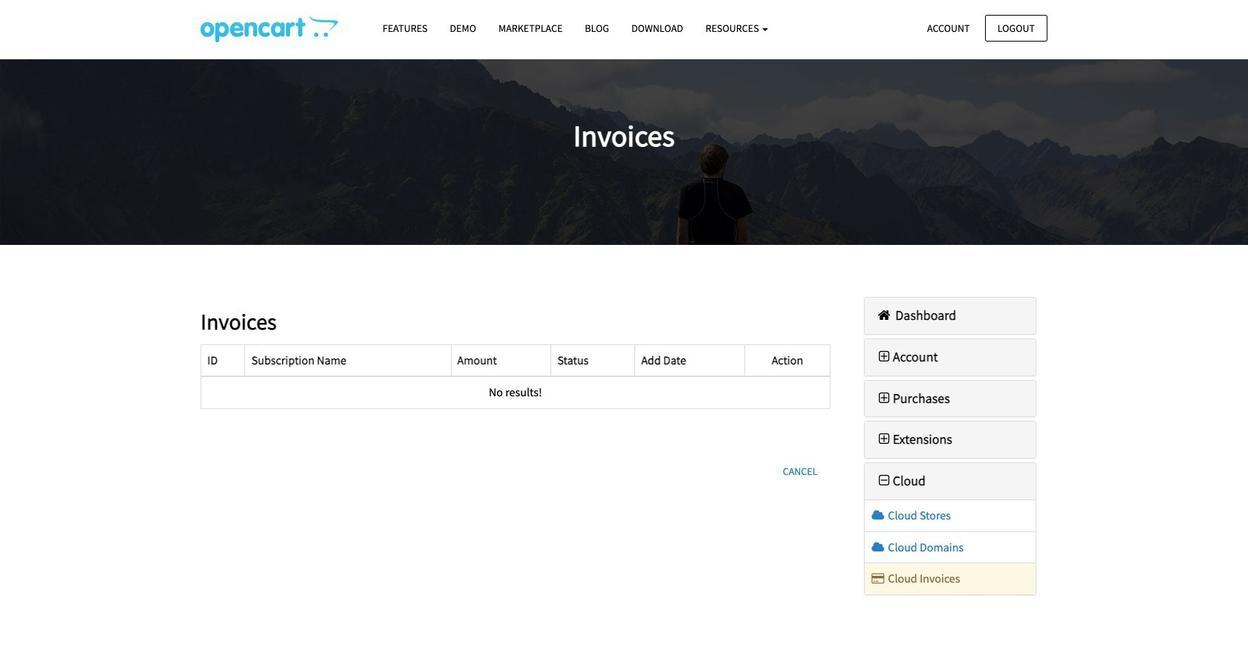 Task type: describe. For each thing, give the bounding box(es) containing it.
2 plus square o image from the top
[[875, 392, 893, 405]]

1 cloud image from the top
[[870, 510, 886, 521]]

minus square o image
[[875, 475, 893, 488]]



Task type: vqa. For each thing, say whether or not it's contained in the screenshot.
2nd plus square o icon from the bottom
yes



Task type: locate. For each thing, give the bounding box(es) containing it.
credit card image
[[870, 573, 886, 585]]

1 plus square o image from the top
[[875, 350, 893, 364]]

0 vertical spatial plus square o image
[[875, 350, 893, 364]]

1 vertical spatial cloud image
[[870, 541, 886, 553]]

opencart cloud - invoice list image
[[201, 16, 338, 42]]

home image
[[875, 309, 893, 322]]

0 vertical spatial cloud image
[[870, 510, 886, 521]]

2 cloud image from the top
[[870, 541, 886, 553]]

plus square o image up plus square o image
[[875, 392, 893, 405]]

plus square o image down home image
[[875, 350, 893, 364]]

plus square o image
[[875, 350, 893, 364], [875, 392, 893, 405]]

cloud image
[[870, 510, 886, 521], [870, 541, 886, 553]]

cloud image down minus square o image
[[870, 510, 886, 521]]

plus square o image
[[875, 433, 893, 447]]

1 vertical spatial plus square o image
[[875, 392, 893, 405]]

cloud image up credit card icon
[[870, 541, 886, 553]]



